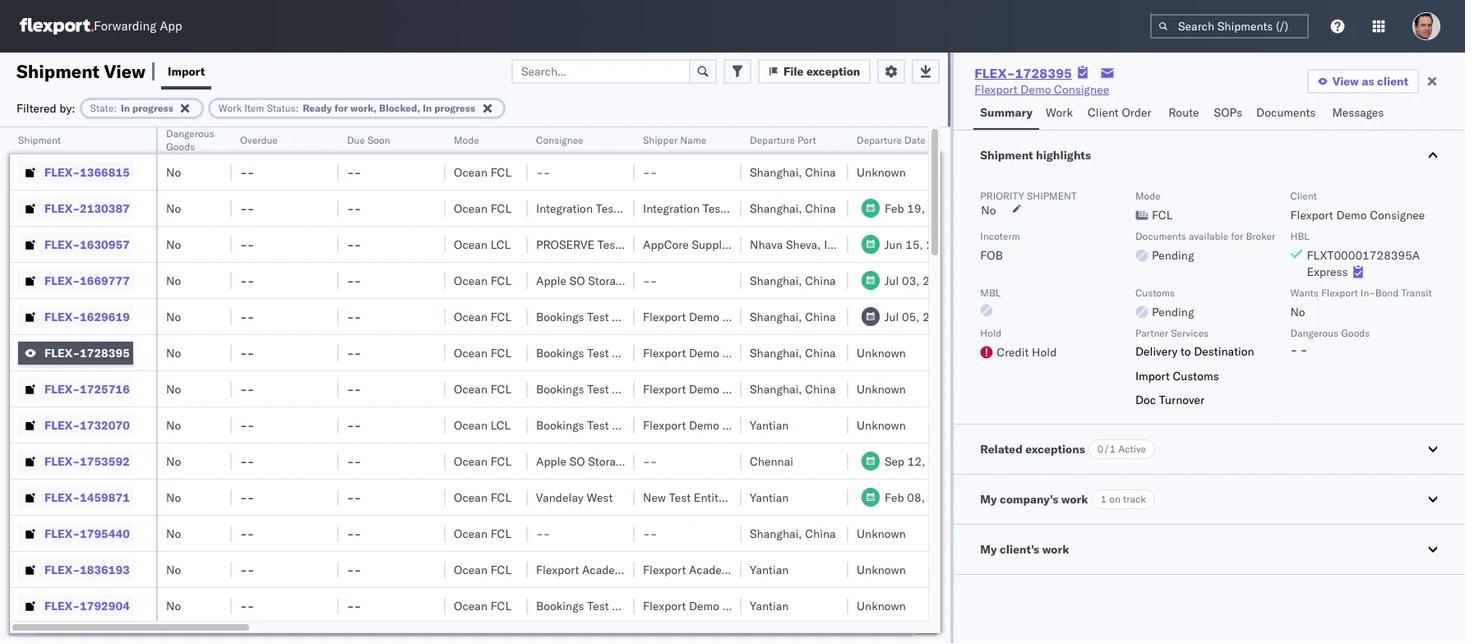 Task type: describe. For each thing, give the bounding box(es) containing it.
forwarding app link
[[20, 18, 182, 35]]

ocean for 1669777
[[454, 273, 488, 288]]

12:30
[[958, 237, 990, 252]]

1732070
[[80, 418, 130, 433]]

nhava
[[750, 237, 783, 252]]

shipment for shipment highlights
[[981, 148, 1033, 163]]

flex-1366815
[[44, 165, 130, 180]]

due soon
[[347, 134, 390, 146]]

mode inside button
[[454, 134, 479, 146]]

ocean for 1728395
[[454, 346, 488, 361]]

ocean fcl for flex-1725716
[[454, 382, 512, 397]]

proserve
[[536, 237, 595, 252]]

work for my company's work
[[1062, 492, 1089, 507]]

my company's work
[[981, 492, 1089, 507]]

china for flex-1669777
[[805, 273, 836, 288]]

academy for (sz)
[[689, 563, 737, 578]]

no for flex-2130387
[[166, 201, 181, 216]]

0 vertical spatial pst
[[995, 201, 1015, 216]]

0 vertical spatial customs
[[1136, 287, 1175, 299]]

route
[[1169, 105, 1199, 120]]

feb for feb 08, 2023 pst
[[885, 491, 904, 505]]

shipper for flex-1728395
[[723, 346, 763, 361]]

ocean for 1792904
[[454, 599, 488, 614]]

flex- for 'flex-1728395' button
[[44, 346, 80, 361]]

wants
[[1291, 287, 1319, 299]]

departure port button
[[742, 131, 832, 147]]

transit
[[1402, 287, 1432, 299]]

ltd
[[731, 237, 748, 252]]

flex-1836193
[[44, 563, 130, 578]]

resize handle column header for mode
[[508, 127, 528, 644]]

view as client
[[1333, 74, 1409, 89]]

app
[[160, 18, 182, 34]]

flex- for flex-1795440 button
[[44, 527, 80, 542]]

flex- up summary
[[975, 65, 1015, 81]]

0 horizontal spatial pst
[[960, 491, 980, 505]]

fcl for flex-1459871
[[491, 491, 512, 505]]

client order button
[[1081, 98, 1162, 130]]

client
[[1377, 74, 1409, 89]]

yantian for flex-1459871
[[750, 491, 789, 505]]

china for flex-1795440
[[805, 527, 836, 542]]

date
[[905, 134, 926, 146]]

work for work item status : ready for work, blocked, in progress
[[219, 102, 242, 114]]

shipper name button
[[635, 131, 725, 147]]

08,
[[907, 491, 925, 505]]

no for flex-1795440
[[166, 527, 181, 542]]

1792904
[[80, 599, 130, 614]]

west
[[587, 491, 613, 505]]

2022 for 12,
[[929, 454, 957, 469]]

filtered
[[16, 101, 56, 116]]

test for flex-1725716
[[587, 382, 609, 397]]

ocean fcl for flex-1366815
[[454, 165, 512, 180]]

in-
[[1361, 287, 1376, 299]]

bookings test consignee for flex-1629619
[[536, 310, 667, 324]]

0 horizontal spatial view
[[104, 60, 146, 83]]

port
[[798, 134, 816, 146]]

shanghai, for flex-1725716
[[750, 382, 802, 397]]

hbl
[[1291, 230, 1310, 243]]

feb for feb 19, 2022 11:00 pst
[[885, 201, 904, 216]]

sops button
[[1208, 98, 1250, 130]]

fcl for flex-2130387
[[491, 201, 512, 216]]

1 vertical spatial customs
[[1173, 369, 1219, 384]]

work for my client's work
[[1043, 543, 1070, 557]]

1 progress from the left
[[132, 102, 173, 114]]

1 : from the left
[[114, 102, 117, 114]]

1836193
[[80, 563, 130, 578]]

goods for dangerous goods - -
[[1341, 327, 1370, 340]]

delivery to destination
[[1136, 345, 1255, 359]]

so for shanghai, china
[[570, 273, 585, 288]]

demo for 1725716
[[689, 382, 720, 397]]

flexport demo shipper co. for 1629619
[[643, 310, 782, 324]]

flex-1792904 button
[[18, 595, 133, 618]]

test for flex-1630957
[[598, 237, 619, 252]]

test for flex-1792904
[[587, 599, 609, 614]]

co. for 1725716
[[766, 382, 782, 397]]

2 in from the left
[[423, 102, 432, 114]]

flex-1725716 button
[[18, 378, 133, 401]]

due
[[347, 134, 365, 146]]

2022 for 19,
[[928, 201, 957, 216]]

flex-1836193 button
[[18, 559, 133, 582]]

partner services
[[1136, 327, 1209, 340]]

ocean for 1753592
[[454, 454, 488, 469]]

flex- for flex-2130387 button
[[44, 201, 80, 216]]

flex- for flex-1366815 button
[[44, 165, 80, 180]]

(sz)
[[740, 563, 768, 578]]

available
[[1189, 230, 1229, 243]]

account
[[622, 237, 666, 252]]

fcl for flex-1836193
[[491, 563, 512, 578]]

feb 08, 2023 pst
[[885, 491, 980, 505]]

jun 15, 2022 12:30 pdt
[[885, 237, 1014, 252]]

3 resize handle column header from the left
[[319, 127, 339, 644]]

item
[[244, 102, 264, 114]]

flex-1366815 button
[[18, 161, 133, 184]]

2
[[728, 491, 735, 505]]

shanghai, for flex-1669777
[[750, 273, 802, 288]]

2 progress from the left
[[434, 102, 475, 114]]

nhava sheva, india
[[750, 237, 850, 252]]

ocean for 1629619
[[454, 310, 488, 324]]

my for my client's work
[[981, 543, 997, 557]]

incoterm
[[981, 230, 1020, 243]]

1669777
[[80, 273, 130, 288]]

1630957
[[80, 237, 130, 252]]

exceptions
[[1026, 442, 1085, 457]]

flex-1669777 button
[[18, 269, 133, 292]]

state : in progress
[[90, 102, 173, 114]]

flxt00001728395a
[[1307, 248, 1420, 263]]

lcl for bookings
[[491, 418, 511, 433]]

1725716
[[80, 382, 130, 397]]

shipment for shipment
[[18, 134, 61, 146]]

new test entity 2
[[643, 491, 735, 505]]

flex- for flex-1792904 button
[[44, 599, 80, 614]]

ocean fcl for flex-1728395
[[454, 346, 512, 361]]

0 vertical spatial flex-1728395
[[975, 65, 1072, 81]]

flex-1732070
[[44, 418, 130, 433]]

pending for customs
[[1152, 305, 1194, 320]]

jun
[[885, 237, 903, 252]]

1366815
[[80, 165, 130, 180]]

so for chennai
[[570, 454, 585, 469]]

shipment
[[1027, 190, 1077, 202]]

ocean for 1366815
[[454, 165, 488, 180]]

fcl for flex-1725716
[[491, 382, 512, 397]]

demo for 1728395
[[689, 346, 720, 361]]

pdt right 12:30
[[993, 237, 1014, 252]]

shanghai, china for flex-1669777
[[750, 273, 836, 288]]

shipment view
[[16, 60, 146, 83]]

vandelay west
[[536, 491, 613, 505]]

not for chennai
[[658, 454, 681, 469]]

messages
[[1333, 105, 1384, 120]]

work item status : ready for work, blocked, in progress
[[219, 102, 475, 114]]

flex-2130387
[[44, 201, 130, 216]]

track
[[1123, 493, 1146, 506]]

shipper name
[[643, 134, 707, 146]]

1 in from the left
[[121, 102, 130, 114]]

ready
[[303, 102, 332, 114]]

dangerous goods button
[[158, 124, 226, 154]]

flex-1728395 link
[[975, 65, 1072, 81]]

shanghai, china for flex-2130387
[[750, 201, 836, 216]]

india
[[824, 237, 850, 252]]

credit hold
[[997, 345, 1057, 360]]

bond
[[1376, 287, 1399, 299]]

no for flex-1836193
[[166, 563, 181, 578]]

bookings test consignee for flex-1732070
[[536, 418, 667, 433]]

1728395 inside 'flex-1728395' button
[[80, 346, 130, 361]]

test for flex-1732070
[[587, 418, 609, 433]]

flex-1728395 inside 'flex-1728395' button
[[44, 346, 130, 361]]

shipper for flex-1629619
[[723, 310, 763, 324]]

bookings for flex-1725716
[[536, 382, 584, 397]]

summary button
[[974, 98, 1040, 130]]

shanghai, for flex-1795440
[[750, 527, 802, 542]]

fcl for flex-1728395
[[491, 346, 512, 361]]

filtered by:
[[16, 101, 75, 116]]

view as client button
[[1307, 69, 1419, 94]]

ocean lcl for bookings test consignee
[[454, 418, 511, 433]]

no for flex-1728395
[[166, 346, 181, 361]]

2022 for 05,
[[923, 310, 952, 324]]

flex-1795440
[[44, 527, 130, 542]]

03,
[[902, 273, 920, 288]]

ocean for 2130387
[[454, 201, 488, 216]]

my client's work
[[981, 543, 1070, 557]]

apple for chennai
[[536, 454, 567, 469]]

flex-1792904
[[44, 599, 130, 614]]

shanghai, for flex-1629619
[[750, 310, 802, 324]]

bookings test consignee for flex-1792904
[[536, 599, 667, 614]]

flexport inside wants flexport in-bond transit no
[[1321, 287, 1358, 299]]

bookings for flex-1732070
[[536, 418, 584, 433]]

no for flex-1459871
[[166, 491, 181, 505]]

1 horizontal spatial mode
[[1136, 190, 1161, 202]]

1 vertical spatial hold
[[1032, 345, 1057, 360]]

dangerous goods - -
[[1291, 327, 1370, 358]]

pdt up the feb 08, 2023 pst
[[960, 454, 981, 469]]

demo for 1792904
[[689, 599, 720, 614]]

related
[[981, 442, 1023, 457]]

ocean for 1732070
[[454, 418, 488, 433]]



Task type: locate. For each thing, give the bounding box(es) containing it.
1 horizontal spatial 1728395
[[1015, 65, 1072, 81]]

dangerous down wants
[[1291, 327, 1339, 340]]

(us)
[[633, 563, 663, 578]]

shipment highlights button
[[954, 131, 1465, 180]]

state
[[90, 102, 114, 114]]

13 ocean from the top
[[454, 599, 488, 614]]

goods down state : in progress
[[166, 141, 195, 153]]

flex- up flex-1629619 button
[[44, 273, 80, 288]]

0 vertical spatial apple
[[536, 273, 567, 288]]

not for shanghai, china
[[658, 273, 681, 288]]

2 yantian from the top
[[750, 491, 789, 505]]

1 jul from the top
[[885, 273, 899, 288]]

9 ocean from the top
[[454, 454, 488, 469]]

unknown for 1795440
[[857, 527, 906, 542]]

pending up partner services
[[1152, 305, 1194, 320]]

resize handle column header
[[137, 127, 156, 644], [212, 127, 232, 644], [319, 127, 339, 644], [426, 127, 446, 644], [508, 127, 528, 644], [615, 127, 635, 644], [722, 127, 742, 644], [829, 127, 849, 644]]

resize handle column header for dangerous goods
[[212, 127, 232, 644]]

(do down account
[[631, 273, 655, 288]]

shanghai, china
[[750, 165, 836, 180], [750, 201, 836, 216], [750, 273, 836, 288], [750, 310, 836, 324], [750, 346, 836, 361], [750, 382, 836, 397], [750, 527, 836, 542]]

12 ocean from the top
[[454, 563, 488, 578]]

so
[[570, 273, 585, 288], [570, 454, 585, 469]]

import down the delivery
[[1136, 369, 1170, 384]]

pdt down fob
[[990, 273, 1011, 288]]

apple
[[536, 273, 567, 288], [536, 454, 567, 469]]

1 vertical spatial client
[[1291, 190, 1317, 202]]

0 horizontal spatial import
[[168, 64, 205, 79]]

0 vertical spatial documents
[[1257, 105, 1316, 120]]

0 vertical spatial import
[[168, 64, 205, 79]]

import button
[[161, 53, 212, 90]]

in right blocked,
[[423, 102, 432, 114]]

flex- for flex-1725716 button
[[44, 382, 80, 397]]

consignee button
[[528, 131, 618, 147]]

0 vertical spatial pending
[[1152, 248, 1194, 263]]

flex-1459871 button
[[18, 486, 133, 509]]

2 ocean fcl from the top
[[454, 201, 512, 216]]

flex- inside button
[[44, 563, 80, 578]]

2 apple so storage (do not use) from the top
[[536, 454, 713, 469]]

departure for departure date
[[857, 134, 902, 146]]

demo for 1629619
[[689, 310, 720, 324]]

1 lcl from the top
[[491, 237, 511, 252]]

client
[[1088, 105, 1119, 120], [1291, 190, 1317, 202]]

vandelay
[[536, 491, 584, 505]]

demo for 1732070
[[689, 418, 720, 433]]

0 horizontal spatial in
[[121, 102, 130, 114]]

3 yantian from the top
[[750, 563, 789, 578]]

departure left date
[[857, 134, 902, 146]]

1 vertical spatial my
[[981, 543, 997, 557]]

import customs
[[1136, 369, 1219, 384]]

0 vertical spatial hold
[[981, 327, 1002, 340]]

1 vertical spatial not
[[658, 454, 681, 469]]

1 horizontal spatial academy
[[689, 563, 737, 578]]

0 vertical spatial goods
[[166, 141, 195, 153]]

4 unknown from the top
[[857, 418, 906, 433]]

1 vertical spatial apple
[[536, 454, 567, 469]]

no for flex-1630957
[[166, 237, 181, 252]]

ocean fcl for flex-1459871
[[454, 491, 512, 505]]

0 horizontal spatial work
[[219, 102, 242, 114]]

shipper inside button
[[643, 134, 678, 146]]

co. for 1732070
[[766, 418, 782, 433]]

goods inside dangerous goods - -
[[1341, 327, 1370, 340]]

no for flex-1732070
[[166, 418, 181, 433]]

1 vertical spatial storage
[[588, 454, 628, 469]]

partner
[[1136, 327, 1169, 340]]

co. for 1629619
[[766, 310, 782, 324]]

2 academy from the left
[[689, 563, 737, 578]]

shipment down filtered at top left
[[18, 134, 61, 146]]

ocean for 1836193
[[454, 563, 488, 578]]

1 horizontal spatial client
[[1291, 190, 1317, 202]]

flexport demo shipper co. for 1792904
[[643, 599, 782, 614]]

academy
[[582, 563, 630, 578], [689, 563, 737, 578]]

yantian for flex-1792904
[[750, 599, 789, 614]]

6 unknown from the top
[[857, 563, 906, 578]]

0 horizontal spatial academy
[[582, 563, 630, 578]]

5 resize handle column header from the left
[[508, 127, 528, 644]]

doc turnover
[[1136, 393, 1205, 408]]

0 horizontal spatial :
[[114, 102, 117, 114]]

flexport demo shipper co. for 1732070
[[643, 418, 782, 433]]

1 vertical spatial so
[[570, 454, 585, 469]]

overdue
[[240, 134, 278, 146]]

storage for shanghai, china
[[588, 273, 628, 288]]

1 ocean fcl from the top
[[454, 165, 512, 180]]

15,
[[906, 237, 923, 252]]

:
[[114, 102, 117, 114], [296, 102, 299, 114]]

0 horizontal spatial mode
[[454, 134, 479, 146]]

2 (do from the top
[[631, 454, 655, 469]]

fcl for flex-1669777
[[491, 273, 512, 288]]

fob
[[981, 248, 1003, 263]]

flexport. image
[[20, 18, 94, 35]]

shipment highlights
[[981, 148, 1091, 163]]

work for work
[[1046, 105, 1073, 120]]

0 vertical spatial not
[[658, 273, 681, 288]]

6 china from the top
[[805, 382, 836, 397]]

consignee inside button
[[536, 134, 584, 146]]

4 resize handle column header from the left
[[426, 127, 446, 644]]

1 vertical spatial for
[[1231, 230, 1244, 243]]

5 bookings test consignee from the top
[[536, 599, 667, 614]]

7 shanghai, china from the top
[[750, 527, 836, 542]]

0 vertical spatial 1728395
[[1015, 65, 1072, 81]]

11 ocean fcl from the top
[[454, 599, 512, 614]]

jul left "03,"
[[885, 273, 899, 288]]

3 ocean from the top
[[454, 237, 488, 252]]

ocean fcl for flex-2130387
[[454, 201, 512, 216]]

test for flex-1629619
[[587, 310, 609, 324]]

1728395 down 1629619
[[80, 346, 130, 361]]

so up vandelay west
[[570, 454, 585, 469]]

flex- up flex-1630957 button
[[44, 201, 80, 216]]

1 departure from the left
[[750, 134, 795, 146]]

storage up west
[[588, 454, 628, 469]]

5 shanghai, from the top
[[750, 346, 802, 361]]

flex- down flex-1629619 button
[[44, 346, 80, 361]]

0 horizontal spatial flex-1728395
[[44, 346, 130, 361]]

for
[[334, 102, 348, 114], [1231, 230, 1244, 243]]

1 apple from the top
[[536, 273, 567, 288]]

0 vertical spatial ocean lcl
[[454, 237, 511, 252]]

1728395 up flexport demo consignee
[[1015, 65, 1072, 81]]

6 ocean fcl from the top
[[454, 382, 512, 397]]

documents for documents available for broker
[[1136, 230, 1187, 243]]

1 co. from the top
[[766, 310, 782, 324]]

view left as
[[1333, 74, 1359, 89]]

jul 05, 2022 pdt
[[885, 310, 976, 324]]

resize handle column header for shipment
[[137, 127, 156, 644]]

shanghai, for flex-1728395
[[750, 346, 802, 361]]

client order
[[1088, 105, 1152, 120]]

work,
[[350, 102, 377, 114]]

2 shanghai, from the top
[[750, 201, 802, 216]]

apple for shanghai, china
[[536, 273, 567, 288]]

use) for chennai
[[684, 454, 713, 469]]

yantian for flex-1836193
[[750, 563, 789, 578]]

1 vertical spatial documents
[[1136, 230, 1187, 243]]

4 ocean from the top
[[454, 273, 488, 288]]

departure port
[[750, 134, 816, 146]]

dangerous inside button
[[166, 127, 214, 140]]

not down appcore
[[658, 273, 681, 288]]

customs down delivery to destination
[[1173, 369, 1219, 384]]

client's
[[1000, 543, 1040, 557]]

flex-1630957
[[44, 237, 130, 252]]

unknown for 1792904
[[857, 599, 906, 614]]

4 co. from the top
[[766, 418, 782, 433]]

not up new
[[658, 454, 681, 469]]

jul left 05, on the right of page
[[885, 310, 899, 324]]

4 shanghai, china from the top
[[750, 310, 836, 324]]

1 bookings test consignee from the top
[[536, 310, 667, 324]]

flex- down shipment button
[[44, 165, 80, 180]]

7 resize handle column header from the left
[[722, 127, 742, 644]]

1 vertical spatial use)
[[684, 454, 713, 469]]

(do for shanghai, china
[[631, 273, 655, 288]]

1 horizontal spatial pst
[[995, 201, 1015, 216]]

goods inside dangerous goods
[[166, 141, 195, 153]]

demo
[[1021, 82, 1051, 97], [1337, 208, 1367, 223], [689, 310, 720, 324], [689, 346, 720, 361], [689, 382, 720, 397], [689, 418, 720, 433], [689, 599, 720, 614]]

2 bookings test consignee from the top
[[536, 346, 667, 361]]

jul 03, 2022 15:00 pdt
[[885, 273, 1011, 288]]

apple so storage (do not use) down account
[[536, 273, 713, 288]]

dangerous inside dangerous goods - -
[[1291, 327, 1339, 340]]

related exceptions
[[981, 442, 1085, 457]]

flex-1630957 button
[[18, 233, 133, 256]]

4 ocean fcl from the top
[[454, 310, 512, 324]]

0 vertical spatial storage
[[588, 273, 628, 288]]

ocean
[[454, 165, 488, 180], [454, 201, 488, 216], [454, 237, 488, 252], [454, 273, 488, 288], [454, 310, 488, 324], [454, 346, 488, 361], [454, 382, 488, 397], [454, 418, 488, 433], [454, 454, 488, 469], [454, 491, 488, 505], [454, 527, 488, 542], [454, 563, 488, 578], [454, 599, 488, 614]]

10 ocean from the top
[[454, 491, 488, 505]]

6 shanghai, from the top
[[750, 382, 802, 397]]

my left client's
[[981, 543, 997, 557]]

feb
[[885, 201, 904, 216], [885, 491, 904, 505]]

-
[[240, 165, 247, 180], [247, 165, 254, 180], [347, 165, 354, 180], [354, 165, 361, 180], [536, 165, 543, 180], [543, 165, 550, 180], [643, 165, 650, 180], [650, 165, 657, 180], [240, 201, 247, 216], [247, 201, 254, 216], [347, 201, 354, 216], [354, 201, 361, 216], [240, 237, 247, 252], [247, 237, 254, 252], [347, 237, 354, 252], [354, 237, 361, 252], [240, 273, 247, 288], [247, 273, 254, 288], [347, 273, 354, 288], [354, 273, 361, 288], [643, 273, 650, 288], [650, 273, 657, 288], [240, 310, 247, 324], [247, 310, 254, 324], [347, 310, 354, 324], [354, 310, 361, 324], [1291, 343, 1298, 358], [1301, 343, 1308, 358], [240, 346, 247, 361], [247, 346, 254, 361], [347, 346, 354, 361], [354, 346, 361, 361], [240, 382, 247, 397], [247, 382, 254, 397], [347, 382, 354, 397], [354, 382, 361, 397], [240, 418, 247, 433], [247, 418, 254, 433], [347, 418, 354, 433], [354, 418, 361, 433], [240, 454, 247, 469], [247, 454, 254, 469], [347, 454, 354, 469], [354, 454, 361, 469], [643, 454, 650, 469], [650, 454, 657, 469], [240, 491, 247, 505], [247, 491, 254, 505], [347, 491, 354, 505], [354, 491, 361, 505], [240, 527, 247, 542], [247, 527, 254, 542], [347, 527, 354, 542], [354, 527, 361, 542], [536, 527, 543, 542], [543, 527, 550, 542], [643, 527, 650, 542], [650, 527, 657, 542], [240, 563, 247, 578], [247, 563, 254, 578], [347, 563, 354, 578], [354, 563, 361, 578], [240, 599, 247, 614], [247, 599, 254, 614], [347, 599, 354, 614], [354, 599, 361, 614]]

import down app
[[168, 64, 205, 79]]

2 so from the top
[[570, 454, 585, 469]]

0 horizontal spatial goods
[[166, 141, 195, 153]]

flex- up flex-1753592 button
[[44, 418, 80, 433]]

5 china from the top
[[805, 346, 836, 361]]

flex-1728395
[[975, 65, 1072, 81], [44, 346, 130, 361]]

1 use) from the top
[[684, 273, 713, 288]]

order
[[1122, 105, 1152, 120]]

bookings test consignee for flex-1725716
[[536, 382, 667, 397]]

resize handle column header for consignee
[[615, 127, 635, 644]]

0 vertical spatial use)
[[684, 273, 713, 288]]

in right 'state' at the left top of page
[[121, 102, 130, 114]]

messages button
[[1326, 98, 1393, 130]]

apple up vandelay
[[536, 454, 567, 469]]

1 feb from the top
[[885, 201, 904, 216]]

shipment up priority
[[981, 148, 1033, 163]]

dangerous down the import button
[[166, 127, 214, 140]]

1 vertical spatial goods
[[1341, 327, 1370, 340]]

apple so storage (do not use) up west
[[536, 454, 713, 469]]

sheva,
[[786, 237, 821, 252]]

1 vertical spatial mode
[[1136, 190, 1161, 202]]

flex- down 'flex-1728395' button
[[44, 382, 80, 397]]

as
[[1362, 74, 1375, 89]]

shipment inside button
[[18, 134, 61, 146]]

departure left port
[[750, 134, 795, 146]]

1 pending from the top
[[1152, 248, 1194, 263]]

summary
[[981, 105, 1033, 120]]

1 vertical spatial jul
[[885, 310, 899, 324]]

pst right 2023
[[960, 491, 980, 505]]

0 vertical spatial work
[[1062, 492, 1089, 507]]

appcore supply ltd
[[643, 237, 748, 252]]

1 horizontal spatial progress
[[434, 102, 475, 114]]

2 feb from the top
[[885, 491, 904, 505]]

destination
[[1194, 345, 1255, 359]]

1 vertical spatial ocean lcl
[[454, 418, 511, 433]]

5 co. from the top
[[766, 599, 782, 614]]

not
[[658, 273, 681, 288], [658, 454, 681, 469]]

0/1 active
[[1098, 443, 1146, 455]]

chennai
[[750, 454, 794, 469]]

flex-1753592
[[44, 454, 130, 469]]

client inside button
[[1088, 105, 1119, 120]]

5 flexport demo shipper co. from the top
[[643, 599, 782, 614]]

0 horizontal spatial hold
[[981, 327, 1002, 340]]

1 vertical spatial 1728395
[[80, 346, 130, 361]]

1 vertical spatial pending
[[1152, 305, 1194, 320]]

1 ocean lcl from the top
[[454, 237, 511, 252]]

pdt down 15:00
[[955, 310, 976, 324]]

1 resize handle column header from the left
[[137, 127, 156, 644]]

soon
[[368, 134, 390, 146]]

resize handle column header for shipper name
[[722, 127, 742, 644]]

documents for documents
[[1257, 105, 1316, 120]]

flex- up flex-1792904 button
[[44, 563, 80, 578]]

documents button
[[1250, 98, 1326, 130]]

new
[[643, 491, 666, 505]]

my
[[981, 492, 997, 507], [981, 543, 997, 557]]

1 not from the top
[[658, 273, 681, 288]]

appcore
[[643, 237, 689, 252]]

1 my from the top
[[981, 492, 997, 507]]

consignee inside 'client flexport demo consignee incoterm fob'
[[1370, 208, 1425, 223]]

1 vertical spatial work
[[1043, 543, 1070, 557]]

flex-1728395 up flexport demo consignee
[[975, 65, 1072, 81]]

5 shanghai, china from the top
[[750, 346, 836, 361]]

flexport academy (us) inc.
[[536, 563, 685, 578]]

1 apple so storage (do not use) from the top
[[536, 273, 713, 288]]

2 pending from the top
[[1152, 305, 1194, 320]]

0 horizontal spatial progress
[[132, 102, 173, 114]]

1 (do from the top
[[631, 273, 655, 288]]

flex-1728395 button
[[18, 342, 133, 365]]

apple so storage (do not use) for shanghai, china
[[536, 273, 713, 288]]

0 vertical spatial dangerous
[[166, 127, 214, 140]]

client flexport demo consignee incoterm fob
[[981, 190, 1425, 263]]

ocean for 1459871
[[454, 491, 488, 505]]

5 ocean from the top
[[454, 310, 488, 324]]

8 ocean fcl from the top
[[454, 491, 512, 505]]

hold up credit
[[981, 327, 1002, 340]]

1 horizontal spatial for
[[1231, 230, 1244, 243]]

2022 right '15,'
[[926, 237, 955, 252]]

2 unknown from the top
[[857, 346, 906, 361]]

pending for documents available for broker
[[1152, 248, 1194, 263]]

use) up 'new test entity 2' at the bottom of the page
[[684, 454, 713, 469]]

0 horizontal spatial documents
[[1136, 230, 1187, 243]]

0 vertical spatial apple so storage (do not use)
[[536, 273, 713, 288]]

2 my from the top
[[981, 543, 997, 557]]

11 ocean from the top
[[454, 527, 488, 542]]

documents available for broker
[[1136, 230, 1276, 243]]

1 vertical spatial shipment
[[18, 134, 61, 146]]

co. for 1792904
[[766, 599, 782, 614]]

shanghai, china for flex-1795440
[[750, 527, 836, 542]]

no for flex-1725716
[[166, 382, 181, 397]]

express
[[1307, 265, 1348, 280]]

6 resize handle column header from the left
[[615, 127, 635, 644]]

work down flexport demo consignee link
[[1046, 105, 1073, 120]]

no inside wants flexport in-bond transit no
[[1291, 305, 1306, 320]]

1 horizontal spatial flex-1728395
[[975, 65, 1072, 81]]

1 horizontal spatial in
[[423, 102, 432, 114]]

1 horizontal spatial departure
[[857, 134, 902, 146]]

use) down appcore supply ltd
[[684, 273, 713, 288]]

ocean fcl for flex-1629619
[[454, 310, 512, 324]]

ocean fcl for flex-1795440
[[454, 527, 512, 542]]

flex- down flex-1753592 button
[[44, 491, 80, 505]]

0 vertical spatial lcl
[[491, 237, 511, 252]]

0 vertical spatial (do
[[631, 273, 655, 288]]

7 shanghai, from the top
[[750, 527, 802, 542]]

ocean for 1630957
[[454, 237, 488, 252]]

1 horizontal spatial import
[[1136, 369, 1170, 384]]

3 bookings test consignee from the top
[[536, 382, 667, 397]]

my inside button
[[981, 543, 997, 557]]

2130387
[[80, 201, 130, 216]]

client left order on the right of the page
[[1088, 105, 1119, 120]]

flex-1728395 up the flex-1725716
[[44, 346, 130, 361]]

(do for chennai
[[631, 454, 655, 469]]

goods for dangerous goods
[[166, 141, 195, 153]]

credit
[[997, 345, 1029, 360]]

ocean for 1795440
[[454, 527, 488, 542]]

academy left (us)
[[582, 563, 630, 578]]

0 vertical spatial jul
[[885, 273, 899, 288]]

0 horizontal spatial departure
[[750, 134, 795, 146]]

documents right "sops" button
[[1257, 105, 1316, 120]]

0 vertical spatial feb
[[885, 201, 904, 216]]

0 vertical spatial my
[[981, 492, 997, 507]]

academy right inc. on the bottom left
[[689, 563, 737, 578]]

1 vertical spatial feb
[[885, 491, 904, 505]]

import for import customs
[[1136, 369, 1170, 384]]

1 vertical spatial flex-1728395
[[44, 346, 130, 361]]

2022 right 05, on the right of page
[[923, 310, 952, 324]]

flex- down flex-2130387 button
[[44, 237, 80, 252]]

test
[[598, 237, 619, 252], [587, 310, 609, 324], [587, 346, 609, 361], [587, 382, 609, 397], [587, 418, 609, 433], [669, 491, 691, 505], [587, 599, 609, 614]]

2022 right '12,'
[[929, 454, 957, 469]]

pending
[[1152, 248, 1194, 263], [1152, 305, 1194, 320]]

client for flexport
[[1291, 190, 1317, 202]]

1 horizontal spatial view
[[1333, 74, 1359, 89]]

fcl for flex-1366815
[[491, 165, 512, 180]]

apple so storage (do not use) for chennai
[[536, 454, 713, 469]]

1629619
[[80, 310, 130, 324]]

: right by: at the top of the page
[[114, 102, 117, 114]]

3 flexport demo shipper co. from the top
[[643, 382, 782, 397]]

flex- up 'flex-1728395' button
[[44, 310, 80, 324]]

1 horizontal spatial goods
[[1341, 327, 1370, 340]]

2 vertical spatial shipment
[[981, 148, 1033, 163]]

fcl for flex-1629619
[[491, 310, 512, 324]]

10 ocean fcl from the top
[[454, 563, 512, 578]]

0 horizontal spatial client
[[1088, 105, 1119, 120]]

4 yantian from the top
[[750, 599, 789, 614]]

name
[[680, 134, 707, 146]]

: left ready
[[296, 102, 299, 114]]

import inside button
[[168, 64, 205, 79]]

exception
[[807, 64, 860, 79]]

4 bookings from the top
[[536, 418, 584, 433]]

shipment inside button
[[981, 148, 1033, 163]]

0 horizontal spatial for
[[334, 102, 348, 114]]

2 flexport demo shipper co. from the top
[[643, 346, 782, 361]]

3 shanghai, from the top
[[750, 273, 802, 288]]

2 not from the top
[[658, 454, 681, 469]]

documents left available
[[1136, 230, 1187, 243]]

1 vertical spatial apple so storage (do not use)
[[536, 454, 713, 469]]

entity
[[694, 491, 725, 505]]

view up state : in progress
[[104, 60, 146, 83]]

pending down documents available for broker on the right
[[1152, 248, 1194, 263]]

apple down proserve
[[536, 273, 567, 288]]

import for import
[[168, 64, 205, 79]]

shipment for shipment view
[[16, 60, 100, 83]]

Search... text field
[[511, 59, 691, 83]]

7 ocean from the top
[[454, 382, 488, 397]]

ocean fcl
[[454, 165, 512, 180], [454, 201, 512, 216], [454, 273, 512, 288], [454, 310, 512, 324], [454, 346, 512, 361], [454, 382, 512, 397], [454, 454, 512, 469], [454, 491, 512, 505], [454, 527, 512, 542], [454, 563, 512, 578], [454, 599, 512, 614]]

2 shanghai, china from the top
[[750, 201, 836, 216]]

5 bookings from the top
[[536, 599, 584, 614]]

pst up incoterm
[[995, 201, 1015, 216]]

1728395
[[1015, 65, 1072, 81], [80, 346, 130, 361]]

flex- down flex-1836193 button
[[44, 599, 80, 614]]

1 horizontal spatial hold
[[1032, 345, 1057, 360]]

documents inside documents button
[[1257, 105, 1316, 120]]

1 horizontal spatial :
[[296, 102, 299, 114]]

4 bookings test consignee from the top
[[536, 418, 667, 433]]

shipper for flex-1732070
[[723, 418, 763, 433]]

6 shanghai, china from the top
[[750, 382, 836, 397]]

work right client's
[[1043, 543, 1070, 557]]

1 horizontal spatial dangerous
[[1291, 327, 1339, 340]]

4 shanghai, from the top
[[750, 310, 802, 324]]

work left the 1
[[1062, 492, 1089, 507]]

progress up mode button
[[434, 102, 475, 114]]

china for flex-1728395
[[805, 346, 836, 361]]

5 ocean fcl from the top
[[454, 346, 512, 361]]

flex- for flex-1753592 button
[[44, 454, 80, 469]]

no for flex-1629619
[[166, 310, 181, 324]]

1 vertical spatial import
[[1136, 369, 1170, 384]]

2 use) from the top
[[684, 454, 713, 469]]

6 ocean from the top
[[454, 346, 488, 361]]

2 china from the top
[[805, 201, 836, 216]]

1 horizontal spatial documents
[[1257, 105, 1316, 120]]

pst
[[995, 201, 1015, 216], [960, 491, 980, 505]]

china for flex-1725716
[[805, 382, 836, 397]]

jul
[[885, 273, 899, 288], [885, 310, 899, 324]]

company's
[[1000, 492, 1059, 507]]

1 vertical spatial lcl
[[491, 418, 511, 433]]

0 vertical spatial mode
[[454, 134, 479, 146]]

delivery
[[1136, 345, 1178, 359]]

for left work, on the left of the page
[[334, 102, 348, 114]]

2 : from the left
[[296, 102, 299, 114]]

8 ocean from the top
[[454, 418, 488, 433]]

4 china from the top
[[805, 310, 836, 324]]

resize handle column header for departure port
[[829, 127, 849, 644]]

work inside button
[[1043, 543, 1070, 557]]

jul for jul 05, 2022 pdt
[[885, 310, 899, 324]]

feb left 08,
[[885, 491, 904, 505]]

co. for 1728395
[[766, 346, 782, 361]]

1 vertical spatial dangerous
[[1291, 327, 1339, 340]]

1 so from the top
[[570, 273, 585, 288]]

1 horizontal spatial work
[[1046, 105, 1073, 120]]

flex-1732070 button
[[18, 414, 133, 437]]

view inside button
[[1333, 74, 1359, 89]]

china for flex-1366815
[[805, 165, 836, 180]]

12,
[[908, 454, 926, 469]]

0 vertical spatial client
[[1088, 105, 1119, 120]]

flex- for flex-1630957 button
[[44, 237, 80, 252]]

0 vertical spatial so
[[570, 273, 585, 288]]

flexport inside 'client flexport demo consignee incoterm fob'
[[1291, 208, 1334, 223]]

1 yantian from the top
[[750, 418, 789, 433]]

1 academy from the left
[[582, 563, 630, 578]]

2022 right 19,
[[928, 201, 957, 216]]

flexport demo consignee
[[975, 82, 1110, 97]]

1 vertical spatial (do
[[631, 454, 655, 469]]

customs up partner
[[1136, 287, 1175, 299]]

1 ocean from the top
[[454, 165, 488, 180]]

hold right credit
[[1032, 345, 1057, 360]]

my left "company's"
[[981, 492, 997, 507]]

goods down wants flexport in-bond transit no on the right top of the page
[[1341, 327, 1370, 340]]

1 china from the top
[[805, 165, 836, 180]]

forwarding
[[94, 18, 156, 34]]

2 apple from the top
[[536, 454, 567, 469]]

bookings for flex-1629619
[[536, 310, 584, 324]]

mode button
[[446, 131, 512, 147]]

no for flex-1366815
[[166, 165, 181, 180]]

feb left 19,
[[885, 201, 904, 216]]

2 resize handle column header from the left
[[212, 127, 232, 644]]

china for flex-2130387
[[805, 201, 836, 216]]

work inside button
[[1046, 105, 1073, 120]]

2 storage from the top
[[588, 454, 628, 469]]

Search Shipments (/) text field
[[1150, 14, 1309, 39]]

8 resize handle column header from the left
[[829, 127, 849, 644]]

view
[[104, 60, 146, 83], [1333, 74, 1359, 89]]

0 horizontal spatial 1728395
[[80, 346, 130, 361]]

0 horizontal spatial dangerous
[[166, 127, 214, 140]]

so down proserve
[[570, 273, 585, 288]]

dangerous for dangerous goods - -
[[1291, 327, 1339, 340]]

3 unknown from the top
[[857, 382, 906, 397]]

work left item
[[219, 102, 242, 114]]

2 co. from the top
[[766, 346, 782, 361]]

storage down proserve test account
[[588, 273, 628, 288]]

19,
[[907, 201, 925, 216]]

flex- for flex-1836193 button
[[44, 563, 80, 578]]

client up hbl
[[1291, 190, 1317, 202]]

no for flex-1792904
[[166, 599, 181, 614]]

client inside 'client flexport demo consignee incoterm fob'
[[1291, 190, 1317, 202]]

demo inside 'client flexport demo consignee incoterm fob'
[[1337, 208, 1367, 223]]

(do up new
[[631, 454, 655, 469]]

bookings
[[536, 310, 584, 324], [536, 346, 584, 361], [536, 382, 584, 397], [536, 418, 584, 433], [536, 599, 584, 614]]

2022 right "03,"
[[923, 273, 952, 288]]

flexport demo shipper co. for 1728395
[[643, 346, 782, 361]]

0 vertical spatial for
[[334, 102, 348, 114]]

for left the broker
[[1231, 230, 1244, 243]]

7 china from the top
[[805, 527, 836, 542]]

storage for chennai
[[588, 454, 628, 469]]

2 departure from the left
[[857, 134, 902, 146]]

flex- up flex-1836193 button
[[44, 527, 80, 542]]

shipment up by: at the top of the page
[[16, 60, 100, 83]]

work
[[1062, 492, 1089, 507], [1043, 543, 1070, 557]]

2 lcl from the top
[[491, 418, 511, 433]]

hold
[[981, 327, 1002, 340], [1032, 345, 1057, 360]]

1 storage from the top
[[588, 273, 628, 288]]

0 vertical spatial shipment
[[16, 60, 100, 83]]

progress up dangerous goods
[[132, 102, 173, 114]]

flex- down flex-1732070 button in the left bottom of the page
[[44, 454, 80, 469]]

7 unknown from the top
[[857, 599, 906, 614]]

1 vertical spatial pst
[[960, 491, 980, 505]]



Task type: vqa. For each thing, say whether or not it's contained in the screenshot.
Ocean FCL 'button'
no



